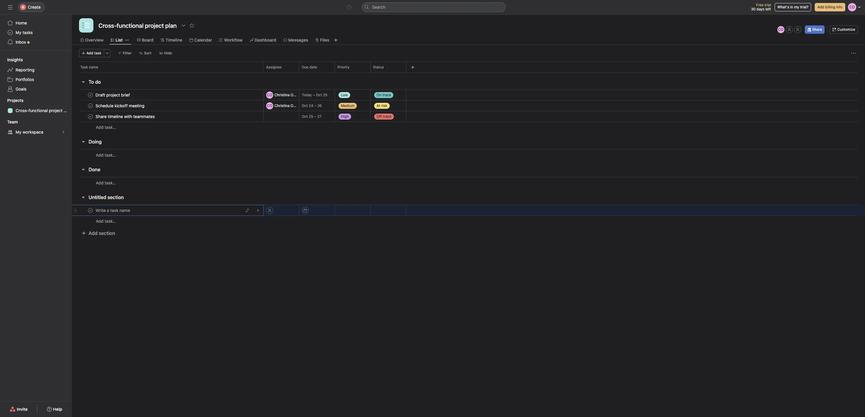 Task type: describe. For each thing, give the bounding box(es) containing it.
add for add task… button in the header untitled section tree grid
[[96, 219, 103, 224]]

26
[[317, 104, 322, 108]]

at
[[377, 103, 380, 108]]

calendar
[[194, 37, 212, 43]]

Draft project brief text field
[[94, 92, 132, 98]]

task… for add task… button within "header to do" tree grid
[[105, 125, 116, 130]]

add section
[[89, 231, 115, 236]]

add billing info
[[817, 5, 843, 9]]

project
[[49, 108, 62, 113]]

my for my tasks
[[16, 30, 21, 35]]

risk
[[381, 103, 387, 108]]

create
[[28, 4, 41, 10]]

overview
[[85, 37, 104, 43]]

low
[[341, 93, 348, 97]]

christina for today – oct 25
[[274, 93, 290, 97]]

more actions image
[[105, 51, 109, 55]]

share button
[[805, 25, 825, 34]]

add tab image
[[333, 38, 338, 43]]

list link
[[111, 37, 123, 43]]

add for 2nd add task… button from the top
[[96, 153, 103, 158]]

add to starred image
[[190, 23, 194, 28]]

list image
[[83, 22, 90, 29]]

help
[[53, 407, 62, 412]]

schedule kickoff meeting cell
[[72, 100, 264, 111]]

portfolios link
[[4, 75, 68, 84]]

sort button
[[137, 49, 154, 57]]

oct for oct 24 – 26
[[302, 104, 308, 108]]

christina overa for today
[[274, 93, 301, 97]]

task name
[[80, 65, 98, 69]]

completed checkbox for today
[[87, 91, 94, 99]]

at risk
[[377, 103, 387, 108]]

calendar link
[[189, 37, 212, 43]]

what's
[[777, 5, 789, 9]]

doing
[[89, 139, 102, 145]]

collapse task list for this section image for doing
[[81, 139, 86, 144]]

reporting
[[16, 67, 34, 72]]

workflow link
[[219, 37, 243, 43]]

timeline
[[166, 37, 182, 43]]

sort
[[144, 51, 151, 55]]

what's in my trial? button
[[775, 3, 811, 11]]

reporting link
[[4, 65, 68, 75]]

track for on track
[[382, 93, 391, 97]]

– for oct 24
[[314, 104, 316, 108]]

30
[[751, 7, 756, 11]]

3 add task… button from the top
[[96, 180, 116, 186]]

date
[[309, 65, 317, 69]]

24
[[309, 104, 313, 108]]

add field image
[[411, 66, 415, 69]]

see details, my workspace image
[[62, 131, 65, 134]]

search
[[372, 4, 386, 10]]

filter button
[[115, 49, 134, 57]]

completed image inside header untitled section tree grid
[[87, 207, 94, 214]]

track for off track
[[383, 114, 392, 119]]

untitled section button
[[89, 192, 124, 203]]

inbox
[[16, 40, 26, 45]]

2 add task… row from the top
[[72, 149, 865, 161]]

do
[[95, 79, 101, 85]]

portfolios
[[16, 77, 34, 82]]

task
[[80, 65, 88, 69]]

task… for second add task… button from the bottom
[[105, 180, 116, 185]]

files
[[320, 37, 329, 43]]

medium
[[341, 103, 354, 108]]

completed image for today – oct 25
[[87, 91, 94, 99]]

my workspace
[[16, 130, 43, 135]]

my for my workspace
[[16, 130, 21, 135]]

off track button
[[371, 111, 406, 122]]

on track button
[[371, 90, 406, 100]]

workspace
[[23, 130, 43, 135]]

draft project brief cell
[[72, 89, 264, 101]]

cross-functional project plan
[[16, 108, 72, 113]]

untitled section
[[89, 195, 124, 200]]

share timeline with teammates cell
[[72, 111, 264, 122]]

move tasks between sections image
[[245, 209, 249, 212]]

search button
[[362, 2, 506, 12]]

Schedule kickoff meeting text field
[[94, 103, 146, 109]]

info
[[836, 5, 843, 9]]

show options image
[[181, 23, 186, 28]]

in
[[790, 5, 793, 9]]

free
[[756, 3, 764, 7]]

section for add section
[[99, 231, 115, 236]]

add section button
[[79, 228, 117, 239]]

insights element
[[0, 54, 72, 95]]

0 vertical spatial –
[[313, 93, 315, 97]]

row containing high
[[72, 111, 865, 122]]

medium button
[[335, 100, 370, 111]]

projects
[[7, 98, 23, 103]]

cross-functional project plan link
[[4, 106, 72, 116]]

create button
[[18, 2, 45, 12]]

add task… for add task… button in the header untitled section tree grid
[[96, 219, 116, 224]]

high button
[[335, 111, 370, 122]]

functional
[[29, 108, 48, 113]]

plan
[[64, 108, 72, 113]]

list
[[115, 37, 123, 43]]

to do button
[[89, 77, 101, 87]]

completed checkbox for write a task name text field
[[87, 207, 94, 214]]

task
[[94, 51, 101, 55]]

projects element
[[0, 95, 72, 117]]

free trial 30 days left
[[751, 3, 771, 11]]

off track
[[377, 114, 392, 119]]

messages link
[[283, 37, 308, 43]]

hide
[[164, 51, 172, 55]]

row containing task name
[[72, 62, 865, 73]]

insights button
[[0, 57, 23, 63]]

tasks
[[23, 30, 33, 35]]

co for at risk
[[267, 103, 272, 108]]

row containing —
[[72, 205, 865, 216]]

details image
[[256, 209, 260, 212]]

completed image for oct 25 – 27
[[87, 113, 94, 120]]

christina for oct 24 – 26
[[274, 103, 290, 108]]



Task type: vqa. For each thing, say whether or not it's contained in the screenshot.
"2️⃣ Second: Find the layout that's right for you" "cell"
no



Task type: locate. For each thing, give the bounding box(es) containing it.
done
[[89, 167, 100, 172]]

0 vertical spatial completed checkbox
[[87, 113, 94, 120]]

1 vertical spatial collapse task list for this section image
[[81, 139, 86, 144]]

help button
[[43, 404, 66, 415]]

task… for add task… button in the header untitled section tree grid
[[105, 219, 116, 224]]

1 vertical spatial 25
[[309, 114, 313, 119]]

2 christina overa from the top
[[274, 103, 301, 108]]

section down write a task name text field
[[99, 231, 115, 236]]

section inside button
[[107, 195, 124, 200]]

collapse task list for this section image left doing
[[81, 139, 86, 144]]

add task… inside header untitled section tree grid
[[96, 219, 116, 224]]

Completed checkbox
[[87, 113, 94, 120], [87, 207, 94, 214]]

invite
[[17, 407, 28, 412]]

1 vertical spatial co
[[267, 93, 272, 97]]

completed image
[[87, 91, 94, 99], [87, 113, 94, 120], [87, 207, 94, 214]]

add task…
[[96, 125, 116, 130], [96, 153, 116, 158], [96, 180, 116, 185], [96, 219, 116, 224]]

add task… up add a task to this section icon
[[96, 125, 116, 130]]

christina left today
[[274, 93, 290, 97]]

– right 24
[[314, 104, 316, 108]]

overview link
[[80, 37, 104, 43]]

section up write a task name text field
[[107, 195, 124, 200]]

christina
[[274, 93, 290, 97], [274, 103, 290, 108]]

1 — button from the left
[[335, 205, 370, 216]]

hide button
[[156, 49, 175, 57]]

insights
[[7, 57, 23, 62]]

overa left today
[[291, 93, 301, 97]]

task… for 2nd add task… button from the top
[[105, 153, 116, 158]]

1 vertical spatial christina
[[274, 103, 290, 108]]

at risk button
[[371, 100, 406, 111]]

more actions image
[[851, 51, 856, 56]]

teams element
[[0, 117, 72, 138]]

completed checkbox right plan
[[87, 102, 94, 109]]

collapse task list for this section image
[[81, 80, 86, 84], [81, 139, 86, 144]]

1 task… from the top
[[105, 125, 116, 130]]

add task
[[87, 51, 101, 55]]

add for add billing info button
[[817, 5, 824, 9]]

0 vertical spatial track
[[382, 93, 391, 97]]

0 horizontal spatial —
[[339, 209, 341, 212]]

files link
[[315, 37, 329, 43]]

track right off
[[383, 114, 392, 119]]

1 vertical spatial christina overa
[[274, 103, 301, 108]]

1 — from the left
[[339, 209, 341, 212]]

overa for today – oct 25
[[291, 93, 301, 97]]

1 christina overa from the top
[[274, 93, 301, 97]]

4 task… from the top
[[105, 219, 116, 224]]

header to do tree grid
[[72, 89, 865, 133]]

my tasks
[[16, 30, 33, 35]]

christina overa for oct 24
[[274, 103, 301, 108]]

1 vertical spatial completed checkbox
[[87, 207, 94, 214]]

row
[[72, 62, 865, 73], [79, 72, 858, 73], [72, 89, 865, 101], [72, 100, 865, 111], [72, 111, 865, 122], [72, 205, 865, 216]]

add
[[817, 5, 824, 9], [87, 51, 93, 55], [96, 125, 103, 130], [96, 153, 103, 158], [96, 180, 103, 185], [96, 219, 103, 224], [89, 231, 98, 236]]

untitled
[[89, 195, 106, 200]]

messages
[[288, 37, 308, 43]]

1 completed image from the top
[[87, 91, 94, 99]]

search list box
[[362, 2, 506, 12]]

completed image inside share timeline with teammates cell
[[87, 113, 94, 120]]

4 add task… from the top
[[96, 219, 116, 224]]

0 vertical spatial 25
[[323, 93, 327, 97]]

task… up add a task to this section icon
[[105, 125, 116, 130]]

completed checkbox inside draft project brief cell
[[87, 91, 94, 99]]

task… down write a task name text field
[[105, 219, 116, 224]]

oct up 26
[[316, 93, 322, 97]]

1 horizontal spatial 25
[[323, 93, 327, 97]]

priority
[[337, 65, 350, 69]]

home link
[[4, 18, 68, 28]]

goals
[[16, 87, 27, 92]]

add task… button up add a task to this section icon
[[96, 124, 116, 131]]

overa for oct 24 – 26
[[291, 103, 301, 108]]

Share timeline with teammates text field
[[94, 114, 157, 120]]

4 add task… row from the top
[[72, 216, 865, 227]]

collapse task list for this section image for to do
[[81, 80, 86, 84]]

1 vertical spatial collapse task list for this section image
[[81, 195, 86, 200]]

1 vertical spatial overa
[[291, 103, 301, 108]]

2 add task… from the top
[[96, 153, 116, 158]]

my inside my workspace link
[[16, 130, 21, 135]]

section
[[107, 195, 124, 200], [99, 231, 115, 236]]

2 collapse task list for this section image from the top
[[81, 139, 86, 144]]

oct for oct 25 – 27
[[302, 114, 308, 119]]

oct
[[316, 93, 322, 97], [302, 104, 308, 108], [302, 114, 308, 119]]

completed checkbox up completed icon
[[87, 91, 94, 99]]

task… inside header untitled section tree grid
[[105, 219, 116, 224]]

1 vertical spatial –
[[314, 104, 316, 108]]

off
[[377, 114, 382, 119]]

1 vertical spatial my
[[16, 130, 21, 135]]

0 vertical spatial co
[[778, 27, 783, 32]]

add task… button inside header untitled section tree grid
[[96, 218, 116, 225]]

track
[[382, 93, 391, 97], [383, 114, 392, 119]]

add task… button inside "header to do" tree grid
[[96, 124, 116, 131]]

1 add task… from the top
[[96, 125, 116, 130]]

completed checkbox for share timeline with teammates text box
[[87, 113, 94, 120]]

add task… button up add section
[[96, 218, 116, 225]]

2 christina from the top
[[274, 103, 290, 108]]

0 vertical spatial section
[[107, 195, 124, 200]]

add task button
[[79, 49, 104, 57]]

billing
[[825, 5, 835, 9]]

None text field
[[97, 20, 178, 31]]

2 vertical spatial co
[[267, 103, 272, 108]]

cross-
[[16, 108, 29, 113]]

collapse task list for this section image left untitled
[[81, 195, 86, 200]]

add task… down add a task to this section icon
[[96, 153, 116, 158]]

add inside header untitled section tree grid
[[96, 219, 103, 224]]

workflow
[[224, 37, 243, 43]]

add task… for add task… button within "header to do" tree grid
[[96, 125, 116, 130]]

completed checkbox for oct 24
[[87, 102, 94, 109]]

christina overa left today
[[274, 93, 301, 97]]

add task… button down add a task to this section icon
[[96, 152, 116, 158]]

my down team at top
[[16, 130, 21, 135]]

cell inside header untitled section tree grid
[[72, 205, 264, 216]]

add task… for 2nd add task… button from the top
[[96, 153, 116, 158]]

assignee
[[266, 65, 281, 69]]

low button
[[335, 90, 370, 100]]

my
[[16, 30, 21, 35], [16, 130, 21, 135]]

1 my from the top
[[16, 30, 21, 35]]

trial
[[765, 3, 771, 7]]

2 task… from the top
[[105, 153, 116, 158]]

task…
[[105, 125, 116, 130], [105, 153, 116, 158], [105, 180, 116, 185], [105, 219, 116, 224]]

27
[[317, 114, 322, 119]]

due date
[[302, 65, 317, 69]]

2 collapse task list for this section image from the top
[[81, 195, 86, 200]]

name
[[89, 65, 98, 69]]

christina left 24
[[274, 103, 290, 108]]

timeline link
[[161, 37, 182, 43]]

doing button
[[89, 136, 102, 147]]

overa
[[291, 93, 301, 97], [291, 103, 301, 108]]

add task… for second add task… button from the bottom
[[96, 180, 116, 185]]

completed image inside draft project brief cell
[[87, 91, 94, 99]]

hide sidebar image
[[8, 5, 13, 10]]

2 vertical spatial completed image
[[87, 207, 94, 214]]

my tasks link
[[4, 28, 68, 37]]

collapse task list for this section image left done
[[81, 167, 86, 172]]

add task… button
[[96, 124, 116, 131], [96, 152, 116, 158], [96, 180, 116, 186], [96, 218, 116, 225]]

25 left 27
[[309, 114, 313, 119]]

share
[[812, 27, 822, 32]]

on track
[[377, 93, 391, 97]]

2 completed checkbox from the top
[[87, 207, 94, 214]]

1 overa from the top
[[291, 93, 301, 97]]

add for second add task… button from the bottom
[[96, 180, 103, 185]]

2 completed image from the top
[[87, 113, 94, 120]]

track inside on track popup button
[[382, 93, 391, 97]]

dashboard
[[255, 37, 276, 43]]

add task… up untitled section
[[96, 180, 116, 185]]

1 vertical spatial section
[[99, 231, 115, 236]]

my
[[794, 5, 799, 9]]

trial?
[[800, 5, 808, 9]]

Completed checkbox
[[87, 91, 94, 99], [87, 102, 94, 109]]

1 collapse task list for this section image from the top
[[81, 167, 86, 172]]

1 add task… row from the top
[[72, 122, 865, 133]]

task… up untitled section
[[105, 180, 116, 185]]

section for untitled section
[[107, 195, 124, 200]]

25 right today
[[323, 93, 327, 97]]

section inside button
[[99, 231, 115, 236]]

3 task… from the top
[[105, 180, 116, 185]]

— button
[[335, 205, 370, 216], [371, 205, 406, 216]]

0 vertical spatial completed image
[[87, 91, 94, 99]]

completed checkbox down completed icon
[[87, 113, 94, 120]]

3 completed image from the top
[[87, 207, 94, 214]]

– for oct 25
[[314, 114, 316, 119]]

1 vertical spatial oct
[[302, 104, 308, 108]]

add task… button up untitled section
[[96, 180, 116, 186]]

collapse task list for this section image left to
[[81, 80, 86, 84]]

christina overa left 24
[[274, 103, 301, 108]]

completed checkbox inside schedule kickoff meeting cell
[[87, 102, 94, 109]]

to
[[89, 79, 94, 85]]

1 vertical spatial completed checkbox
[[87, 102, 94, 109]]

0 vertical spatial overa
[[291, 93, 301, 97]]

0 horizontal spatial 25
[[309, 114, 313, 119]]

filter
[[123, 51, 131, 55]]

oct inside row
[[302, 114, 308, 119]]

completed image down completed icon
[[87, 113, 94, 120]]

task… inside "header to do" tree grid
[[105, 125, 116, 130]]

cell
[[72, 205, 264, 216]]

add a task to this section image
[[105, 139, 109, 144]]

my workspace link
[[4, 128, 68, 137]]

co inside button
[[778, 27, 783, 32]]

add billing info button
[[815, 3, 845, 11]]

high
[[341, 114, 349, 119]]

today
[[302, 93, 312, 97]]

Write a task name text field
[[94, 208, 132, 214]]

oct down the oct 24 – 26 at left
[[302, 114, 308, 119]]

—
[[339, 209, 341, 212], [374, 209, 377, 212]]

2 vertical spatial –
[[314, 114, 316, 119]]

1 vertical spatial track
[[383, 114, 392, 119]]

– left 27
[[314, 114, 316, 119]]

my inside my tasks link
[[16, 30, 21, 35]]

due
[[302, 65, 308, 69]]

1 horizontal spatial — button
[[371, 205, 406, 216]]

christina overa
[[274, 93, 301, 97], [274, 103, 301, 108]]

1 collapse task list for this section image from the top
[[81, 80, 86, 84]]

0 vertical spatial my
[[16, 30, 21, 35]]

days
[[757, 7, 764, 11]]

1 completed checkbox from the top
[[87, 113, 94, 120]]

add inside "header to do" tree grid
[[96, 125, 103, 130]]

my left tasks
[[16, 30, 21, 35]]

track right on
[[382, 93, 391, 97]]

team
[[7, 119, 18, 125]]

– right today
[[313, 93, 315, 97]]

global element
[[0, 15, 72, 51]]

collapse task list for this section image
[[81, 167, 86, 172], [81, 195, 86, 200]]

2 add task… button from the top
[[96, 152, 116, 158]]

0 vertical spatial collapse task list for this section image
[[81, 80, 86, 84]]

1 christina from the top
[[274, 93, 290, 97]]

overa left 24
[[291, 103, 301, 108]]

on
[[377, 93, 381, 97]]

oct 25 – 27
[[302, 114, 322, 119]]

1 vertical spatial completed image
[[87, 113, 94, 120]]

2 — button from the left
[[371, 205, 406, 216]]

completed image up completed icon
[[87, 91, 94, 99]]

0 vertical spatial collapse task list for this section image
[[81, 167, 86, 172]]

team button
[[0, 119, 18, 125]]

co button
[[777, 26, 784, 33]]

25
[[323, 93, 327, 97], [309, 114, 313, 119]]

track inside off track dropdown button
[[383, 114, 392, 119]]

customize
[[837, 27, 855, 32]]

add for add task… button within "header to do" tree grid
[[96, 125, 103, 130]]

oct left 24
[[302, 104, 308, 108]]

completed checkbox down untitled
[[87, 207, 94, 214]]

add task… row
[[72, 122, 865, 133], [72, 149, 865, 161], [72, 177, 865, 189], [72, 216, 865, 227]]

2 — from the left
[[374, 209, 377, 212]]

tab actions image
[[125, 38, 129, 42]]

add task… up add section
[[96, 219, 116, 224]]

inbox link
[[4, 37, 68, 47]]

0 vertical spatial oct
[[316, 93, 322, 97]]

dashboard link
[[250, 37, 276, 43]]

completed checkbox inside cell
[[87, 207, 94, 214]]

2 completed checkbox from the top
[[87, 102, 94, 109]]

0 vertical spatial christina overa
[[274, 93, 301, 97]]

1 add task… button from the top
[[96, 124, 116, 131]]

2 vertical spatial oct
[[302, 114, 308, 119]]

done button
[[89, 164, 100, 175]]

0 vertical spatial christina
[[274, 93, 290, 97]]

what's in my trial?
[[777, 5, 808, 9]]

0 horizontal spatial — button
[[335, 205, 370, 216]]

add task… inside "header to do" tree grid
[[96, 125, 116, 130]]

0 vertical spatial completed checkbox
[[87, 91, 94, 99]]

completed checkbox inside share timeline with teammates cell
[[87, 113, 94, 120]]

co for on track
[[267, 93, 272, 97]]

2 overa from the top
[[291, 103, 301, 108]]

2 my from the top
[[16, 130, 21, 135]]

1 completed checkbox from the top
[[87, 91, 94, 99]]

completed image
[[87, 102, 94, 109]]

1 horizontal spatial —
[[374, 209, 377, 212]]

3 add task… row from the top
[[72, 177, 865, 189]]

today – oct 25
[[302, 93, 327, 97]]

completed image down untitled
[[87, 207, 94, 214]]

goals link
[[4, 84, 68, 94]]

task… down add a task to this section icon
[[105, 153, 116, 158]]

header untitled section tree grid
[[72, 205, 865, 227]]

history image
[[347, 5, 352, 10]]

3 add task… from the top
[[96, 180, 116, 185]]

4 add task… button from the top
[[96, 218, 116, 225]]



